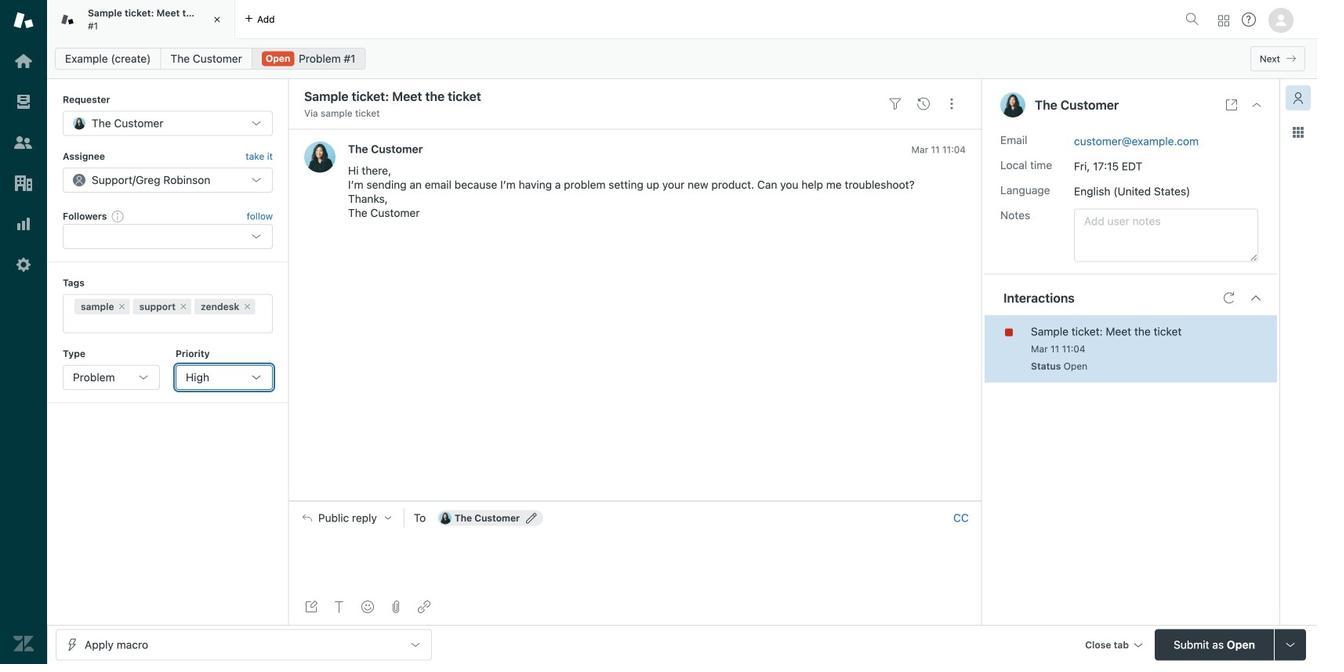 Task type: vqa. For each thing, say whether or not it's contained in the screenshot.
Add link (Cmd K) icon
yes



Task type: describe. For each thing, give the bounding box(es) containing it.
zendesk products image
[[1218, 15, 1229, 26]]

events image
[[917, 98, 930, 110]]

reporting image
[[13, 214, 34, 234]]

draft mode image
[[305, 601, 318, 614]]

Add user notes text field
[[1074, 209, 1258, 262]]

get started image
[[13, 51, 34, 71]]

filter image
[[889, 98, 902, 110]]

1 horizontal spatial mar 11 11:04 text field
[[1031, 344, 1085, 355]]

customer@example.com image
[[439, 512, 451, 525]]

zendesk support image
[[13, 10, 34, 31]]

Subject field
[[301, 87, 878, 106]]

admin image
[[13, 255, 34, 275]]

hide composer image
[[629, 495, 641, 508]]

organizations image
[[13, 173, 34, 194]]

2 remove image from the left
[[179, 302, 188, 312]]

user image
[[1000, 93, 1025, 118]]

close image
[[1251, 99, 1263, 111]]

0 horizontal spatial mar 11 11:04 text field
[[911, 144, 966, 155]]



Task type: locate. For each thing, give the bounding box(es) containing it.
add attachment image
[[390, 601, 402, 614]]

1 horizontal spatial remove image
[[179, 302, 188, 312]]

1 remove image from the left
[[117, 302, 127, 312]]

apps image
[[1292, 126, 1305, 139]]

2 horizontal spatial remove image
[[243, 302, 252, 312]]

avatar image
[[304, 141, 336, 173]]

0 horizontal spatial remove image
[[117, 302, 127, 312]]

customers image
[[13, 132, 34, 153]]

3 remove image from the left
[[243, 302, 252, 312]]

tabs tab list
[[47, 0, 1179, 39]]

insert emojis image
[[361, 601, 374, 614]]

close image
[[209, 12, 225, 27]]

remove image
[[117, 302, 127, 312], [179, 302, 188, 312], [243, 302, 252, 312]]

1 vertical spatial mar 11 11:04 text field
[[1031, 344, 1085, 355]]

info on adding followers image
[[112, 210, 124, 223]]

Mar 11 11:04 text field
[[911, 144, 966, 155], [1031, 344, 1085, 355]]

ticket actions image
[[946, 98, 958, 110]]

add link (cmd k) image
[[418, 601, 430, 614]]

customer context image
[[1292, 92, 1305, 104]]

main element
[[0, 0, 47, 665]]

view more details image
[[1225, 99, 1238, 111]]

views image
[[13, 92, 34, 112]]

format text image
[[333, 601, 346, 614]]

tab
[[47, 0, 235, 39]]

zendesk image
[[13, 634, 34, 655]]

edit user image
[[526, 513, 537, 524]]

get help image
[[1242, 13, 1256, 27]]

displays possible ticket submission types image
[[1284, 639, 1297, 652]]

0 vertical spatial mar 11 11:04 text field
[[911, 144, 966, 155]]

secondary element
[[47, 43, 1317, 74]]



